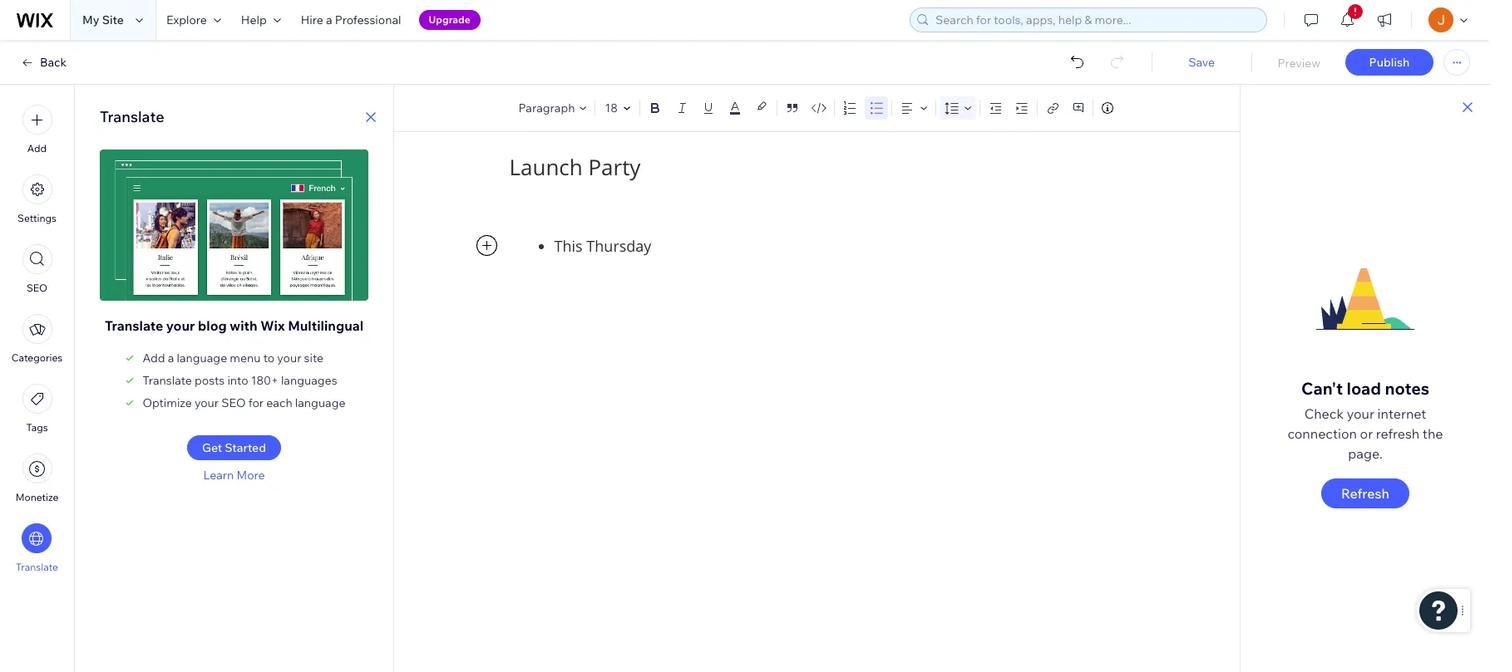Task type: locate. For each thing, give the bounding box(es) containing it.
to
[[263, 351, 275, 366]]

add up the settings button
[[27, 142, 47, 155]]

into
[[227, 373, 248, 388]]

a up the optimize
[[168, 351, 174, 366]]

translate inside add a language menu to your site translate posts into 180+ languages optimize your seo for each language
[[143, 373, 192, 388]]

translate
[[100, 107, 164, 126], [105, 318, 163, 334], [143, 373, 192, 388], [16, 561, 58, 574]]

seo up categories button
[[27, 282, 47, 294]]

your right to
[[277, 351, 301, 366]]

a for professional
[[326, 12, 332, 27]]

blog
[[198, 318, 227, 334]]

this
[[554, 236, 583, 256]]

180+
[[251, 373, 278, 388]]

seo inside add a language menu to your site translate posts into 180+ languages optimize your seo for each language
[[221, 396, 246, 411]]

notes
[[1385, 378, 1429, 399]]

0 vertical spatial seo
[[27, 282, 47, 294]]

your up or
[[1347, 405, 1375, 422]]

1 horizontal spatial a
[[326, 12, 332, 27]]

0 horizontal spatial language
[[177, 351, 227, 366]]

optimize
[[143, 396, 192, 411]]

1 vertical spatial a
[[168, 351, 174, 366]]

menu
[[0, 95, 74, 584]]

your down posts
[[195, 396, 219, 411]]

Search for tools, apps, help & more... field
[[931, 8, 1261, 32]]

0 horizontal spatial add
[[27, 142, 47, 155]]

languages
[[281, 373, 337, 388]]

each
[[266, 396, 292, 411]]

0 horizontal spatial seo
[[27, 282, 47, 294]]

a right "hire"
[[326, 12, 332, 27]]

refresh button
[[1321, 479, 1409, 508]]

None field
[[603, 100, 619, 116]]

connection
[[1288, 425, 1357, 442]]

learn
[[203, 468, 234, 483]]

1 vertical spatial seo
[[221, 396, 246, 411]]

Add a Catchy Title text field
[[509, 153, 1113, 182]]

language
[[177, 351, 227, 366], [295, 396, 346, 411]]

hire a professional
[[301, 12, 401, 27]]

add
[[27, 142, 47, 155], [143, 351, 165, 366]]

a
[[326, 12, 332, 27], [168, 351, 174, 366]]

site
[[102, 12, 124, 27]]

add a language menu to your site translate posts into 180+ languages optimize your seo for each language
[[143, 351, 346, 411]]

seo
[[27, 282, 47, 294], [221, 396, 246, 411]]

language up posts
[[177, 351, 227, 366]]

can't
[[1301, 378, 1343, 399]]

1 vertical spatial add
[[143, 351, 165, 366]]

more
[[237, 468, 265, 483]]

with
[[230, 318, 257, 334]]

a inside hire a professional link
[[326, 12, 332, 27]]

0 horizontal spatial a
[[168, 351, 174, 366]]

add inside button
[[27, 142, 47, 155]]

my site
[[82, 12, 124, 27]]

settings button
[[18, 175, 56, 225]]

monetize
[[16, 491, 58, 504]]

or
[[1360, 425, 1373, 442]]

upgrade
[[429, 13, 470, 26]]

your
[[166, 318, 195, 334], [277, 351, 301, 366], [195, 396, 219, 411], [1347, 405, 1375, 422]]

1 horizontal spatial seo
[[221, 396, 246, 411]]

categories button
[[11, 314, 63, 364]]

a inside add a language menu to your site translate posts into 180+ languages optimize your seo for each language
[[168, 351, 174, 366]]

0 vertical spatial a
[[326, 12, 332, 27]]

started
[[225, 441, 266, 456]]

1 horizontal spatial language
[[295, 396, 346, 411]]

professional
[[335, 12, 401, 27]]

posts
[[195, 373, 225, 388]]

add up the optimize
[[143, 351, 165, 366]]

1 horizontal spatial add
[[143, 351, 165, 366]]

language down the languages
[[295, 396, 346, 411]]

add inside add a language menu to your site translate posts into 180+ languages optimize your seo for each language
[[143, 351, 165, 366]]

seo left for
[[221, 396, 246, 411]]

refresh
[[1341, 485, 1390, 502]]

paragraph
[[519, 100, 575, 115]]

help
[[241, 12, 267, 27]]

refresh
[[1376, 425, 1420, 442]]

get
[[202, 441, 222, 456]]

back
[[40, 55, 67, 70]]

0 vertical spatial add
[[27, 142, 47, 155]]



Task type: describe. For each thing, give the bounding box(es) containing it.
learn more
[[203, 468, 265, 483]]

your left blog
[[166, 318, 195, 334]]

site
[[304, 351, 323, 366]]

can't load notes check your internet connection or refresh the page.
[[1288, 378, 1443, 462]]

learn more button
[[203, 468, 265, 483]]

upgrade button
[[419, 10, 480, 30]]

add for add a language menu to your site translate posts into 180+ languages optimize your seo for each language
[[143, 351, 165, 366]]

internet
[[1378, 405, 1426, 422]]

help button
[[231, 0, 291, 40]]

a for language
[[168, 351, 174, 366]]

my
[[82, 12, 99, 27]]

menu
[[230, 351, 261, 366]]

menu containing add
[[0, 95, 74, 584]]

translate button
[[16, 524, 58, 574]]

save button
[[1168, 55, 1235, 70]]

for
[[248, 396, 264, 411]]

wix
[[260, 318, 285, 334]]

get started button
[[187, 436, 281, 461]]

this thursday
[[554, 236, 655, 256]]

multilingual
[[288, 318, 363, 334]]

check
[[1304, 405, 1344, 422]]

settings
[[18, 212, 56, 225]]

the
[[1423, 425, 1443, 442]]

load
[[1347, 378, 1381, 399]]

get started
[[202, 441, 266, 456]]

publish button
[[1345, 49, 1434, 76]]

add button
[[22, 105, 52, 155]]

paragraph button
[[515, 96, 592, 120]]

hire a professional link
[[291, 0, 411, 40]]

This Thursday text field
[[509, 200, 1125, 595]]

add for add
[[27, 142, 47, 155]]

publish
[[1369, 55, 1410, 70]]

1 vertical spatial language
[[295, 396, 346, 411]]

0 vertical spatial language
[[177, 351, 227, 366]]

tags
[[26, 422, 48, 434]]

back button
[[20, 55, 67, 70]]

categories
[[11, 352, 63, 364]]

seo button
[[22, 244, 52, 294]]

translate your blog with wix multilingual
[[105, 318, 363, 334]]

tags button
[[22, 384, 52, 434]]

your inside can't load notes check your internet connection or refresh the page.
[[1347, 405, 1375, 422]]

hire
[[301, 12, 323, 27]]

page.
[[1348, 445, 1383, 462]]

monetize button
[[16, 454, 58, 504]]

save
[[1188, 55, 1215, 70]]

seo inside button
[[27, 282, 47, 294]]

explore
[[166, 12, 207, 27]]

plugin toolbar image
[[476, 235, 497, 256]]

thursday
[[587, 236, 651, 256]]



Task type: vqa. For each thing, say whether or not it's contained in the screenshot.
'with'
yes



